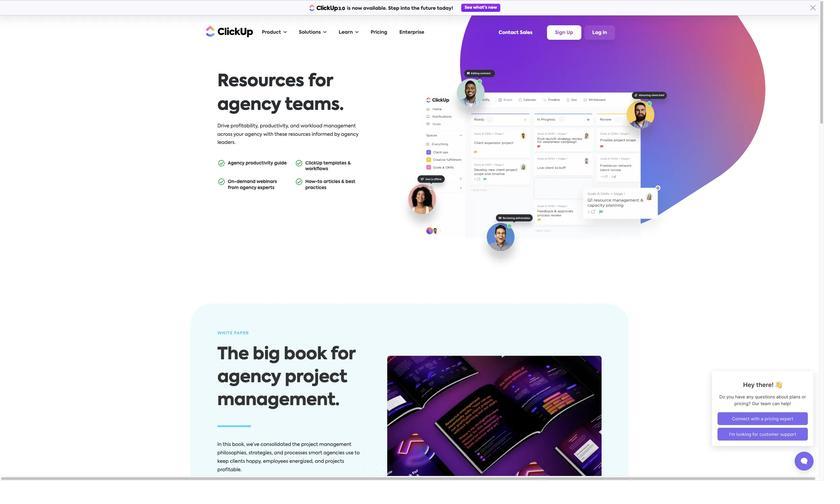 Task type: locate. For each thing, give the bounding box(es) containing it.
agency
[[218, 97, 281, 114], [245, 132, 262, 137], [341, 132, 359, 137], [240, 186, 257, 190], [218, 369, 281, 386]]

workflows
[[306, 167, 329, 172]]

clickup
[[306, 161, 323, 165]]

close button image
[[811, 5, 817, 10]]

project inside the big book for agency project management.
[[285, 369, 348, 386]]

1 horizontal spatial and
[[291, 124, 300, 129]]

philosophies,
[[218, 451, 248, 456]]

project down 'book'
[[285, 369, 348, 386]]

0 horizontal spatial to
[[318, 180, 323, 184]]

for
[[308, 73, 333, 90], [331, 346, 356, 363]]

in
[[603, 30, 608, 35]]

solutions button
[[296, 26, 330, 39]]

clickup templates & workflows
[[306, 161, 351, 172]]

sign
[[556, 30, 566, 35]]

new
[[489, 6, 498, 10]]

productivity
[[246, 161, 273, 165]]

the right into
[[412, 6, 420, 11]]

white
[[218, 332, 233, 336]]

project up smart
[[302, 443, 318, 447]]

see
[[465, 6, 473, 10]]

0 vertical spatial for
[[308, 73, 333, 90]]

consolidated
[[261, 443, 291, 447]]

1 vertical spatial &
[[342, 180, 345, 184]]

&
[[348, 161, 351, 165], [342, 180, 345, 184]]

see what's new
[[465, 6, 498, 10]]

to right use
[[355, 451, 360, 456]]

1 vertical spatial to
[[355, 451, 360, 456]]

& left best
[[342, 180, 345, 184]]

from
[[228, 186, 239, 190]]

0 vertical spatial &
[[348, 161, 351, 165]]

is now available. step into the future today!
[[347, 6, 454, 11]]

management
[[324, 124, 356, 129], [320, 443, 352, 447]]

profitability,
[[231, 124, 259, 129]]

enterprise
[[400, 30, 425, 35]]

profitable.
[[218, 468, 242, 473]]

and down the consolidated
[[274, 451, 284, 456]]

and
[[291, 124, 300, 129], [274, 451, 284, 456], [315, 459, 324, 464]]

sign up button
[[548, 25, 582, 40]]

energized,
[[290, 459, 314, 464]]

0 vertical spatial management
[[324, 124, 356, 129]]

1 vertical spatial the
[[293, 443, 300, 447]]

projects
[[325, 459, 345, 464]]

leaders.
[[218, 140, 236, 145]]

log in
[[593, 30, 608, 35]]

1 vertical spatial project
[[302, 443, 318, 447]]

agency inside resources for agency teams.
[[218, 97, 281, 114]]

1 horizontal spatial the
[[412, 6, 420, 11]]

experts
[[258, 186, 275, 190]]

sign up
[[556, 30, 574, 35]]

0 vertical spatial the
[[412, 6, 420, 11]]

to inside the how-to articles & best practices
[[318, 180, 323, 184]]

management inside 'drive profitability, productivity, and workload management across your agency with these resources informed by agency leaders.'
[[324, 124, 356, 129]]

product button
[[259, 26, 290, 39]]

and inside 'drive profitability, productivity, and workload management across your agency with these resources informed by agency leaders.'
[[291, 124, 300, 129]]

group 1618869305 (1).png image
[[398, 70, 674, 270]]

white paper
[[218, 332, 249, 336]]

agency down demand
[[240, 186, 257, 190]]

contact
[[499, 30, 519, 35]]

happy,
[[246, 459, 262, 464]]

the
[[412, 6, 420, 11], [293, 443, 300, 447]]

on-
[[228, 180, 237, 184]]

the inside in this book, we've consolidated the project management philosophies, strategies, and processes smart agencies use to keep clients happy, employees energized, and projects profitable.
[[293, 443, 300, 447]]

agency up profitability,
[[218, 97, 281, 114]]

informed
[[312, 132, 333, 137]]

and up "resources"
[[291, 124, 300, 129]]

webinars
[[257, 180, 277, 184]]

across
[[218, 132, 233, 137]]

the for into
[[412, 6, 420, 11]]

project
[[285, 369, 348, 386], [302, 443, 318, 447]]

0 vertical spatial and
[[291, 124, 300, 129]]

strategies,
[[249, 451, 273, 456]]

resources
[[218, 73, 304, 90]]

today!
[[437, 6, 454, 11]]

big
[[253, 346, 280, 363]]

0 vertical spatial project
[[285, 369, 348, 386]]

1 vertical spatial management
[[320, 443, 352, 447]]

& right templates
[[348, 161, 351, 165]]

agency inside "on-demand webinars from agency experts"
[[240, 186, 257, 190]]

to
[[318, 180, 323, 184], [355, 451, 360, 456]]

management up agencies
[[320, 443, 352, 447]]

pricing link
[[368, 26, 391, 39]]

log in link
[[585, 25, 616, 40]]

management up by at the top left of the page
[[324, 124, 356, 129]]

agency down the
[[218, 369, 281, 386]]

2 horizontal spatial and
[[315, 459, 324, 464]]

project inside in this book, we've consolidated the project management philosophies, strategies, and processes smart agencies use to keep clients happy, employees energized, and projects profitable.
[[302, 443, 318, 447]]

learn
[[339, 30, 353, 35]]

solutions
[[299, 30, 321, 35]]

and down smart
[[315, 459, 324, 464]]

clickup image
[[204, 25, 253, 38]]

agency right by at the top left of the page
[[341, 132, 359, 137]]

0 horizontal spatial the
[[293, 443, 300, 447]]

the up the processes
[[293, 443, 300, 447]]

templates
[[324, 161, 347, 165]]

available.
[[364, 6, 387, 11]]

this
[[223, 443, 231, 447]]

step
[[389, 6, 400, 11]]

1 vertical spatial and
[[274, 451, 284, 456]]

book,
[[232, 443, 245, 447]]

what's
[[474, 6, 488, 10]]

productivity,
[[260, 124, 289, 129]]

your
[[234, 132, 244, 137]]

learn button
[[336, 26, 362, 39]]

0 vertical spatial to
[[318, 180, 323, 184]]

is
[[347, 6, 351, 11]]

1 vertical spatial for
[[331, 346, 356, 363]]

2 vertical spatial and
[[315, 459, 324, 464]]

1 horizontal spatial to
[[355, 451, 360, 456]]

1 horizontal spatial &
[[348, 161, 351, 165]]

enterprise link
[[396, 26, 428, 39]]

the for consolidated
[[293, 443, 300, 447]]

list
[[218, 157, 366, 195]]

product
[[262, 30, 281, 35]]

0 horizontal spatial &
[[342, 180, 345, 184]]

to up practices
[[318, 180, 323, 184]]

log
[[593, 30, 602, 35]]



Task type: vqa. For each thing, say whether or not it's contained in the screenshot.
Future
yes



Task type: describe. For each thing, give the bounding box(es) containing it.
agency
[[228, 161, 245, 165]]

in this book, we've consolidated the project management philosophies, strategies, and processes smart agencies use to keep clients happy, employees energized, and projects profitable.
[[218, 443, 360, 473]]

agency inside the big book for agency project management.
[[218, 369, 281, 386]]

on-demand webinars from agency experts
[[228, 180, 277, 190]]

agency productivity guide
[[228, 161, 287, 165]]

by
[[335, 132, 340, 137]]

drive
[[218, 124, 230, 129]]

demand
[[237, 180, 256, 184]]

with
[[264, 132, 274, 137]]

future
[[421, 6, 436, 11]]

contact sales button
[[496, 27, 536, 38]]

0 horizontal spatial and
[[274, 451, 284, 456]]

these
[[275, 132, 288, 137]]

employees
[[263, 459, 289, 464]]

resources for agency teams.
[[218, 73, 344, 114]]

we've
[[247, 443, 260, 447]]

how-
[[306, 180, 318, 184]]

the big book for agency project management.
[[218, 346, 356, 409]]

up
[[567, 30, 574, 35]]

agencies
[[324, 451, 345, 456]]

into
[[401, 6, 411, 11]]

use
[[346, 451, 354, 456]]

pricing
[[371, 30, 388, 35]]

smart
[[309, 451, 323, 456]]

& inside clickup templates & workflows
[[348, 161, 351, 165]]

practices
[[306, 186, 327, 190]]

in
[[218, 443, 222, 447]]

for inside the big book for agency project management.
[[331, 346, 356, 363]]

guide
[[274, 161, 287, 165]]

see what's new link
[[462, 4, 501, 12]]

processes
[[285, 451, 308, 456]]

group 1618869298.png image
[[388, 356, 602, 481]]

resources
[[289, 132, 311, 137]]

& inside the how-to articles & best practices
[[342, 180, 345, 184]]

how-to articles & best practices
[[306, 180, 356, 190]]

articles
[[324, 180, 341, 184]]

the
[[218, 346, 249, 363]]

drive profitability, productivity, and workload management across your agency with these resources informed by agency leaders.
[[218, 124, 359, 145]]

workload
[[301, 124, 323, 129]]

best
[[346, 180, 356, 184]]

keep
[[218, 459, 229, 464]]

sales
[[520, 30, 533, 35]]

to inside in this book, we've consolidated the project management philosophies, strategies, and processes smart agencies use to keep clients happy, employees energized, and projects profitable.
[[355, 451, 360, 456]]

book
[[284, 346, 327, 363]]

now
[[352, 6, 362, 11]]

clients
[[230, 459, 245, 464]]

for inside resources for agency teams.
[[308, 73, 333, 90]]

paper
[[234, 332, 249, 336]]

management inside in this book, we've consolidated the project management philosophies, strategies, and processes smart agencies use to keep clients happy, employees energized, and projects profitable.
[[320, 443, 352, 447]]

list containing agency productivity guide
[[218, 157, 366, 195]]

agency down profitability,
[[245, 132, 262, 137]]

teams.
[[285, 97, 344, 114]]

contact sales
[[499, 30, 533, 35]]

management.
[[218, 392, 340, 409]]

clickup 3.0 image
[[310, 4, 346, 11]]



